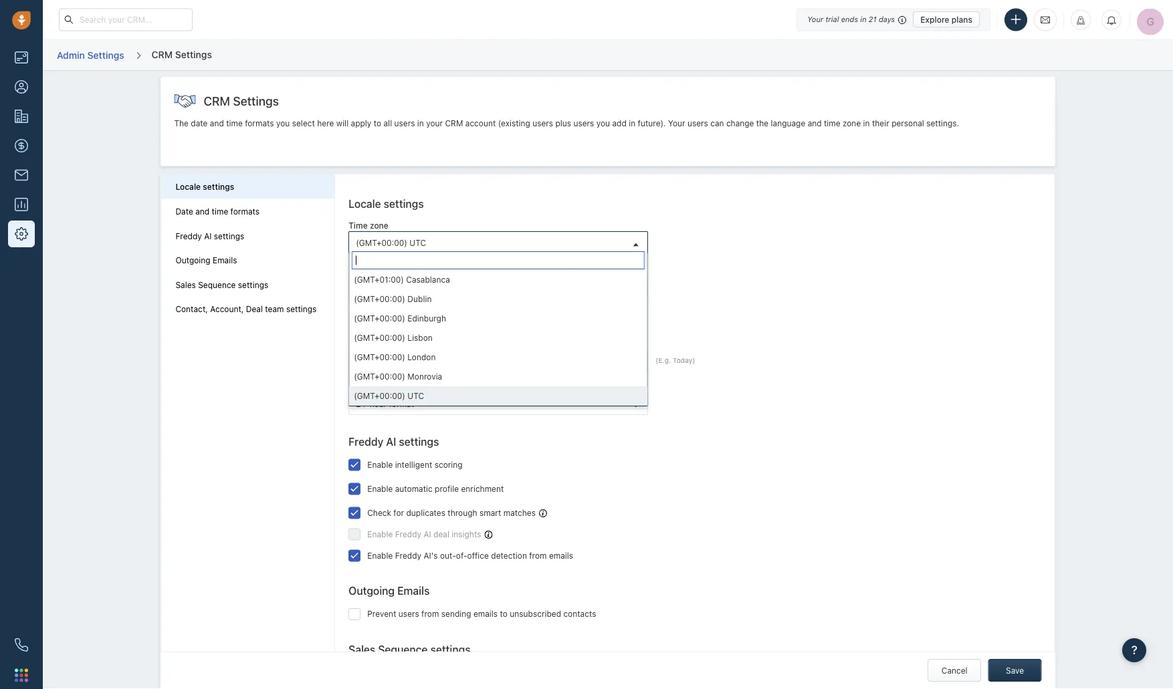 Task type: locate. For each thing, give the bounding box(es) containing it.
crm down search your crm... text box
[[152, 49, 173, 60]]

(gmt+00:00) dublin option
[[349, 290, 648, 309]]

0 horizontal spatial from
[[422, 610, 439, 619]]

1 horizontal spatial sales sequence settings
[[349, 644, 471, 656]]

0 vertical spatial locale
[[176, 182, 201, 192]]

0 vertical spatial zone
[[843, 119, 861, 128]]

0 horizontal spatial emails
[[474, 610, 498, 619]]

sales down prevent on the left of page
[[349, 644, 376, 656]]

emails down freddy ai settings link
[[213, 256, 237, 265]]

1 vertical spatial time
[[349, 382, 368, 392]]

(gmt+00:00) down "time zone"
[[356, 238, 407, 247]]

time
[[226, 119, 243, 128], [824, 119, 841, 128], [212, 207, 228, 216], [396, 316, 418, 329]]

crm up date
[[204, 94, 230, 108]]

settings up the enable intelligent scoring
[[399, 435, 439, 448]]

time up 24-
[[349, 382, 368, 392]]

locale settings inside locale settings 'link'
[[176, 182, 234, 192]]

settings
[[203, 182, 234, 192], [384, 197, 424, 210], [214, 231, 244, 241], [238, 280, 268, 290], [286, 305, 317, 314], [399, 435, 439, 448], [431, 644, 471, 656]]

monrovia
[[408, 372, 442, 381]]

enable for enable freddy ai deal insights
[[367, 530, 393, 539]]

settings
[[175, 49, 212, 60], [87, 49, 124, 60], [233, 94, 279, 108]]

1 vertical spatial outgoing emails
[[349, 585, 430, 598]]

1 horizontal spatial locale settings
[[349, 197, 424, 210]]

in left their
[[863, 119, 870, 128]]

0 vertical spatial utc
[[410, 238, 426, 247]]

0 vertical spatial emails
[[213, 256, 237, 265]]

relative
[[356, 357, 393, 366]]

(gmt+00:00) dublin
[[354, 294, 432, 304]]

outgoing emails down freddy ai settings link
[[176, 256, 237, 265]]

emails
[[213, 256, 237, 265], [398, 585, 430, 598]]

time for time format
[[349, 382, 368, 392]]

1 vertical spatial zone
[[370, 221, 389, 230]]

locale
[[176, 182, 201, 192], [349, 197, 381, 210]]

from right the "detection"
[[529, 551, 547, 561]]

you left select
[[276, 119, 290, 128]]

sequence down prevent on the left of page
[[378, 644, 428, 656]]

(gmt+00:00) down english
[[354, 294, 405, 304]]

zone
[[843, 119, 861, 128], [370, 221, 389, 230]]

crm settings up date
[[204, 94, 279, 108]]

locale down the
[[176, 182, 201, 192]]

(gmt+00:00) inside (gmt+00:00) edinburgh option
[[354, 314, 405, 323]]

prevent users from sending emails to unsubscribed contacts
[[367, 610, 596, 619]]

sales
[[176, 280, 196, 290], [349, 644, 376, 656]]

freddy ai finds duplicates by misspellings and extra spaces image
[[539, 510, 547, 518]]

all
[[384, 119, 392, 128]]

you
[[276, 119, 290, 128], [597, 119, 610, 128]]

0 horizontal spatial to
[[374, 119, 381, 128]]

emails right the "detection"
[[549, 551, 573, 561]]

and right language
[[808, 119, 822, 128]]

0 vertical spatial formats
[[245, 119, 274, 128]]

to left all at the left top of the page
[[374, 119, 381, 128]]

1 vertical spatial format
[[370, 382, 396, 392]]

locale settings up "time zone"
[[349, 197, 424, 210]]

phone element
[[8, 632, 35, 659]]

1 horizontal spatial you
[[597, 119, 610, 128]]

the
[[757, 119, 769, 128]]

sales sequence settings up the account,
[[176, 280, 268, 290]]

plans
[[952, 15, 973, 24]]

hour
[[370, 399, 387, 409]]

deal
[[434, 530, 450, 539]]

to left "unsubscribed"
[[500, 610, 508, 619]]

1 vertical spatial locale
[[349, 197, 381, 210]]

locale settings up date and time formats 'link'
[[176, 182, 234, 192]]

(gmt+00:00) inside (gmt+00:00) utc link
[[356, 238, 407, 247]]

(gmt+00:00) inside (gmt+00:00) dublin option
[[354, 294, 405, 304]]

(gmt+00:00) down (gmt+00:00) dublin
[[354, 314, 405, 323]]

users right plus
[[574, 119, 594, 128]]

here
[[317, 119, 334, 128]]

(gmt+00:00) utc
[[356, 238, 426, 247], [354, 391, 424, 401]]

0 horizontal spatial settings
[[87, 49, 124, 60]]

sending
[[441, 610, 471, 619]]

ai up the intelligent
[[386, 435, 396, 448]]

freddy down 24-
[[349, 435, 384, 448]]

1 vertical spatial formats
[[231, 207, 260, 216]]

(gmt+00:00) inside option
[[354, 372, 405, 381]]

1 horizontal spatial to
[[500, 610, 508, 619]]

casablanca
[[406, 275, 450, 284]]

1 enable from the top
[[367, 460, 393, 470]]

of-
[[456, 551, 467, 561]]

time right date
[[226, 119, 243, 128]]

enable for enable intelligent scoring
[[367, 460, 393, 470]]

deal
[[246, 305, 263, 314]]

outgoing up prevent on the left of page
[[349, 585, 395, 598]]

for
[[394, 508, 404, 518]]

smart
[[480, 508, 501, 518]]

1 vertical spatial sequence
[[378, 644, 428, 656]]

1 horizontal spatial outgoing emails
[[349, 585, 430, 598]]

2 enable from the top
[[367, 484, 393, 494]]

1 vertical spatial crm
[[204, 94, 230, 108]]

sales up the "contact,"
[[176, 280, 196, 290]]

date
[[191, 119, 208, 128]]

1 horizontal spatial freddy ai settings
[[349, 435, 439, 448]]

sales sequence settings inside sales sequence settings link
[[176, 280, 268, 290]]

0 vertical spatial emails
[[549, 551, 573, 561]]

0 horizontal spatial sales sequence settings
[[176, 280, 268, 290]]

and up (gmt+00:00) lisbon
[[375, 316, 393, 329]]

3 enable from the top
[[367, 530, 393, 539]]

ai down date and time formats 'link'
[[204, 231, 212, 241]]

2 horizontal spatial ai
[[424, 530, 431, 539]]

in left your
[[417, 119, 424, 128]]

zone left their
[[843, 119, 861, 128]]

24-
[[356, 399, 370, 409]]

utc inside (gmt+00:00) utc link
[[410, 238, 426, 247]]

(gmt+00:00) utc option
[[349, 387, 648, 406]]

formats
[[245, 119, 274, 128], [231, 207, 260, 216], [421, 316, 459, 329]]

format up "relative date"
[[369, 340, 395, 349]]

e.g.
[[659, 357, 671, 365]]

you left add
[[597, 119, 610, 128]]

0 horizontal spatial emails
[[213, 256, 237, 265]]

0 horizontal spatial you
[[276, 119, 290, 128]]

(gmt+00:00) inside (gmt+00:00) lisbon option
[[354, 333, 405, 343]]

(gmt+00:00) for (gmt+00:00) edinburgh option at the top of page
[[354, 314, 405, 323]]

(gmt+00:00) up time format
[[354, 372, 405, 381]]

(gmt+00:00) up relative
[[354, 333, 405, 343]]

21
[[869, 15, 877, 24]]

2 vertical spatial formats
[[421, 316, 459, 329]]

settings inside 'link'
[[203, 182, 234, 192]]

emails right sending
[[474, 610, 498, 619]]

0 vertical spatial time
[[349, 221, 368, 230]]

(gmt+00:00) utc down (gmt+00:00) monrovia
[[354, 391, 424, 401]]

1 horizontal spatial emails
[[398, 585, 430, 598]]

utc
[[410, 238, 426, 247], [408, 391, 424, 401]]

freddy ai settings down date and time formats 'link'
[[176, 231, 244, 241]]

sequence up the account,
[[198, 280, 236, 290]]

check
[[367, 508, 391, 518]]

enable freddy ai's out-of-office detection from emails
[[367, 551, 573, 561]]

2 vertical spatial ai
[[424, 530, 431, 539]]

time up the language
[[349, 221, 368, 230]]

0 horizontal spatial date and time formats
[[176, 207, 260, 216]]

0 horizontal spatial locale settings
[[176, 182, 234, 192]]

date and time formats
[[176, 207, 260, 216], [349, 316, 459, 329]]

None text field
[[352, 251, 645, 270]]

2 horizontal spatial settings
[[233, 94, 279, 108]]

outgoing emails up prevent on the left of page
[[349, 585, 430, 598]]

locale settings
[[176, 182, 234, 192], [349, 197, 424, 210]]

your right future).
[[668, 119, 685, 128]]

(gmt+00:00) london option
[[349, 348, 648, 367]]

0 vertical spatial locale settings
[[176, 182, 234, 192]]

date and time formats down locale settings 'link'
[[176, 207, 260, 216]]

freddy down date and time formats 'link'
[[176, 231, 202, 241]]

format for time format
[[370, 382, 396, 392]]

crm settings
[[152, 49, 212, 60], [204, 94, 279, 108]]

and down locale settings 'link'
[[196, 207, 210, 216]]

1 vertical spatial emails
[[474, 610, 498, 619]]

1 horizontal spatial your
[[808, 15, 824, 24]]

4 enable from the top
[[367, 551, 393, 561]]

outgoing
[[176, 256, 210, 265], [349, 585, 395, 598]]

in left 21
[[861, 15, 867, 24]]

1 vertical spatial date and time formats
[[349, 316, 459, 329]]

(gmt+00:00) for the (gmt+00:00) monrovia option on the bottom of page
[[354, 372, 405, 381]]

1 vertical spatial crm settings
[[204, 94, 279, 108]]

1 horizontal spatial date and time formats
[[349, 316, 459, 329]]

(gmt+00:00) down (gmt+00:00) monrovia
[[354, 391, 405, 401]]

today
[[673, 357, 693, 365]]

list box
[[349, 270, 648, 406]]

date and time formats up (gmt+00:00) lisbon
[[349, 316, 459, 329]]

1 vertical spatial utc
[[408, 391, 424, 401]]

crm right your
[[445, 119, 463, 128]]

sequence
[[198, 280, 236, 290], [378, 644, 428, 656]]

0 horizontal spatial outgoing
[[176, 256, 210, 265]]

1 vertical spatial from
[[422, 610, 439, 619]]

formats up lisbon
[[421, 316, 459, 329]]

0 vertical spatial crm
[[152, 49, 173, 60]]

format for date format
[[369, 340, 395, 349]]

english
[[356, 280, 383, 290]]

0 vertical spatial sales sequence settings
[[176, 280, 268, 290]]

settings right team
[[286, 305, 317, 314]]

1 vertical spatial your
[[668, 119, 685, 128]]

utc down monrovia
[[408, 391, 424, 401]]

date
[[395, 357, 415, 366]]

0 horizontal spatial outgoing emails
[[176, 256, 237, 265]]

date and time formats inside 'link'
[[176, 207, 260, 216]]

freddy
[[176, 231, 202, 241], [349, 435, 384, 448], [395, 530, 422, 539], [395, 551, 422, 561]]

1 time from the top
[[349, 221, 368, 230]]

enable automatic profile enrichment
[[367, 484, 504, 494]]

1 horizontal spatial sequence
[[378, 644, 428, 656]]

freddy ai settings up the intelligent
[[349, 435, 439, 448]]

0 vertical spatial date and time formats
[[176, 207, 260, 216]]

time format
[[349, 382, 396, 392]]

apply
[[351, 119, 372, 128]]

what's new image
[[1077, 16, 1086, 25]]

format right hour
[[389, 399, 414, 409]]

settings down sending
[[431, 644, 471, 656]]

phone image
[[15, 639, 28, 652]]

explore
[[921, 15, 950, 24]]

crm settings down search your crm... text box
[[152, 49, 212, 60]]

1 vertical spatial freddy ai settings
[[349, 435, 439, 448]]

time up lisbon
[[396, 316, 418, 329]]

from left sending
[[422, 610, 439, 619]]

format up 24-hour format
[[370, 382, 396, 392]]

users left "can"
[[688, 119, 708, 128]]

zone up the language
[[370, 221, 389, 230]]

0 horizontal spatial sequence
[[198, 280, 236, 290]]

outgoing up the "contact,"
[[176, 256, 210, 265]]

(gmt+00:00) inside (gmt+00:00) london option
[[354, 353, 405, 362]]

settings up date and time formats 'link'
[[203, 182, 234, 192]]

your left trial on the right top of the page
[[808, 15, 824, 24]]

1 horizontal spatial outgoing
[[349, 585, 395, 598]]

(gmt+00:00) monrovia option
[[349, 367, 648, 387]]

check for duplicates through smart matches
[[367, 508, 536, 518]]

1 vertical spatial date
[[349, 316, 372, 329]]

date inside 'link'
[[176, 207, 193, 216]]

from
[[529, 551, 547, 561], [422, 610, 439, 619]]

24-hour format
[[356, 399, 414, 409]]

future).
[[638, 119, 666, 128]]

formats down locale settings 'link'
[[231, 207, 260, 216]]

sales sequence settings
[[176, 280, 268, 290], [349, 644, 471, 656]]

freddy down for
[[395, 530, 422, 539]]

0 vertical spatial sequence
[[198, 280, 236, 290]]

relative date link
[[349, 351, 648, 372]]

1 horizontal spatial sales
[[349, 644, 376, 656]]

utc up casablanca
[[410, 238, 426, 247]]

time down locale settings 'link'
[[212, 207, 228, 216]]

(gmt+00:00) down date format
[[354, 353, 405, 362]]

0 vertical spatial ai
[[204, 231, 212, 241]]

emails down ai's
[[398, 585, 430, 598]]

time
[[349, 221, 368, 230], [349, 382, 368, 392]]

1 horizontal spatial ai
[[386, 435, 396, 448]]

1 vertical spatial sales
[[349, 644, 376, 656]]

(gmt+00:00) inside "(gmt+00:00) utc" option
[[354, 391, 405, 401]]

(gmt+00:00) for "(gmt+00:00) utc" option
[[354, 391, 405, 401]]

1 vertical spatial (gmt+00:00) utc
[[354, 391, 424, 401]]

0 vertical spatial outgoing
[[176, 256, 210, 265]]

outgoing emails
[[176, 256, 237, 265], [349, 585, 430, 598]]

(gmt+00:00) for (gmt+00:00) lisbon option
[[354, 333, 405, 343]]

in
[[861, 15, 867, 24], [417, 119, 424, 128], [629, 119, 636, 128], [863, 119, 870, 128]]

1 horizontal spatial crm
[[204, 94, 230, 108]]

0 vertical spatial to
[[374, 119, 381, 128]]

sales sequence settings down prevent on the left of page
[[349, 644, 471, 656]]

formats left select
[[245, 119, 274, 128]]

(gmt+00:00) utc down "time zone"
[[356, 238, 426, 247]]

0 horizontal spatial sales
[[176, 280, 196, 290]]

list box containing (gmt+01:00) casablanca
[[349, 270, 648, 406]]

ai left deal
[[424, 530, 431, 539]]

2 horizontal spatial crm
[[445, 119, 463, 128]]

0 horizontal spatial freddy ai settings
[[176, 231, 244, 241]]

emails
[[549, 551, 573, 561], [474, 610, 498, 619]]

0 horizontal spatial locale
[[176, 182, 201, 192]]

0 vertical spatial from
[[529, 551, 547, 561]]

0 vertical spatial format
[[369, 340, 395, 349]]

locale up "time zone"
[[349, 197, 381, 210]]

0 vertical spatial date
[[176, 207, 193, 216]]

1 vertical spatial ai
[[386, 435, 396, 448]]

2 time from the top
[[349, 382, 368, 392]]

24-hour format link
[[349, 393, 648, 415]]

1 horizontal spatial from
[[529, 551, 547, 561]]

contacts
[[564, 610, 596, 619]]

1 vertical spatial locale settings
[[349, 197, 424, 210]]



Task type: vqa. For each thing, say whether or not it's contained in the screenshot.
the bottom Outgoing Emails
yes



Task type: describe. For each thing, give the bounding box(es) containing it.
sales sequence settings link
[[176, 280, 321, 290]]

time zone
[[349, 221, 389, 230]]

enable for enable freddy ai's out-of-office detection from emails
[[367, 551, 393, 561]]

the date and time formats you select here will apply to all users in your crm account (existing users plus users you add in future). your users can change the language and time zone in their personal settings.
[[174, 119, 960, 128]]

contact, account, deal team settings
[[176, 305, 317, 314]]

enable freddy ai deal insights
[[367, 530, 481, 539]]

language
[[771, 119, 806, 128]]

enable for enable automatic profile enrichment
[[367, 484, 393, 494]]

freshworks switcher image
[[15, 669, 28, 683]]

Search your CRM... text field
[[59, 8, 193, 31]]

their
[[872, 119, 890, 128]]

1 horizontal spatial settings
[[175, 49, 212, 60]]

change
[[727, 119, 754, 128]]

(gmt+01:00)
[[354, 275, 404, 284]]

scoring
[[435, 460, 463, 470]]

insights
[[452, 530, 481, 539]]

office
[[467, 551, 489, 561]]

date and time formats link
[[176, 207, 321, 217]]

settings down date and time formats 'link'
[[214, 231, 244, 241]]

account,
[[210, 305, 244, 314]]

0 vertical spatial sales
[[176, 280, 196, 290]]

detection
[[491, 551, 527, 561]]

2 vertical spatial crm
[[445, 119, 463, 128]]

settings up "time zone"
[[384, 197, 424, 210]]

outgoing inside outgoing emails link
[[176, 256, 210, 265]]

save
[[1006, 666, 1024, 676]]

1 horizontal spatial locale
[[349, 197, 381, 210]]

1 horizontal spatial emails
[[549, 551, 573, 561]]

profile
[[435, 484, 459, 494]]

intelligent
[[395, 460, 432, 470]]

team
[[265, 305, 284, 314]]

personal
[[892, 119, 924, 128]]

through
[[448, 508, 477, 518]]

1 you from the left
[[276, 119, 290, 128]]

0 horizontal spatial zone
[[370, 221, 389, 230]]

(gmt+01:00) casablanca option
[[349, 270, 648, 290]]

)
[[693, 357, 696, 365]]

date format
[[349, 340, 395, 349]]

(existing
[[498, 119, 530, 128]]

2 vertical spatial format
[[389, 399, 414, 409]]

and inside 'link'
[[196, 207, 210, 216]]

0 vertical spatial your
[[808, 15, 824, 24]]

time for time zone
[[349, 221, 368, 230]]

admin
[[57, 49, 85, 60]]

(gmt+00:00) utc link
[[349, 232, 648, 253]]

send email image
[[1041, 14, 1050, 25]]

(gmt+00:00) for (gmt+00:00) london option
[[354, 353, 405, 362]]

1 horizontal spatial zone
[[843, 119, 861, 128]]

(gmt+00:00) for (gmt+00:00) dublin option
[[354, 294, 405, 304]]

your
[[426, 119, 443, 128]]

(gmt+00:00) london
[[354, 353, 436, 362]]

contact,
[[176, 305, 208, 314]]

cancel
[[942, 666, 968, 676]]

locale inside 'link'
[[176, 182, 201, 192]]

london
[[408, 353, 436, 362]]

dublin
[[408, 294, 432, 304]]

account
[[465, 119, 496, 128]]

the
[[174, 119, 189, 128]]

users right prevent on the left of page
[[399, 610, 419, 619]]

2 you from the left
[[597, 119, 610, 128]]

settings up deal
[[238, 280, 268, 290]]

trial
[[826, 15, 839, 24]]

days
[[879, 15, 895, 24]]

select
[[292, 119, 315, 128]]

(
[[656, 357, 659, 365]]

edinburgh
[[408, 314, 446, 323]]

0 vertical spatial freddy ai settings
[[176, 231, 244, 241]]

relative date
[[356, 357, 415, 366]]

1 vertical spatial emails
[[398, 585, 430, 598]]

0 horizontal spatial your
[[668, 119, 685, 128]]

(gmt+00:00) lisbon option
[[349, 329, 648, 348]]

freddy ai settings link
[[176, 231, 321, 241]]

english link
[[349, 274, 648, 296]]

time right language
[[824, 119, 841, 128]]

admin settings
[[57, 49, 124, 60]]

freddy left ai's
[[395, 551, 422, 561]]

1 vertical spatial to
[[500, 610, 508, 619]]

unsubscribed
[[510, 610, 561, 619]]

0 vertical spatial crm settings
[[152, 49, 212, 60]]

can
[[711, 119, 724, 128]]

contact, account, deal team settings link
[[176, 304, 321, 315]]

freddy ai's insights come from deals you've closed before: the number of calls made for those deals, emails sent and received, meetings scheduled, and the average age of those successful deals image
[[485, 531, 493, 539]]

1 vertical spatial outgoing
[[349, 585, 395, 598]]

automatic
[[395, 484, 433, 494]]

(gmt+01:00) casablanca
[[354, 275, 450, 284]]

formats inside 'link'
[[231, 207, 260, 216]]

users right all at the left top of the page
[[394, 119, 415, 128]]

prevent
[[367, 610, 396, 619]]

ends
[[841, 15, 859, 24]]

utc inside "(gmt+00:00) utc" option
[[408, 391, 424, 401]]

settings.
[[927, 119, 960, 128]]

(gmt+00:00) lisbon
[[354, 333, 433, 343]]

outgoing emails link
[[176, 256, 321, 266]]

lisbon
[[408, 333, 433, 343]]

admin settings link
[[56, 45, 125, 66]]

enable intelligent scoring
[[367, 460, 463, 470]]

0 horizontal spatial ai
[[204, 231, 212, 241]]

your trial ends in 21 days
[[808, 15, 895, 24]]

2 vertical spatial date
[[349, 340, 367, 349]]

add
[[613, 119, 627, 128]]

will
[[336, 119, 349, 128]]

plus
[[556, 119, 571, 128]]

(gmt+00:00) utc inside option
[[354, 391, 424, 401]]

users left plus
[[533, 119, 553, 128]]

(gmt+00:00) monrovia
[[354, 372, 442, 381]]

duplicates
[[406, 508, 446, 518]]

0 vertical spatial outgoing emails
[[176, 256, 237, 265]]

( e.g. today )
[[656, 357, 696, 365]]

0 horizontal spatial crm
[[152, 49, 173, 60]]

and right date
[[210, 119, 224, 128]]

in right add
[[629, 119, 636, 128]]

0 vertical spatial (gmt+00:00) utc
[[356, 238, 426, 247]]

(gmt+00:00) edinburgh option
[[349, 309, 648, 329]]

time inside 'link'
[[212, 207, 228, 216]]

ai's
[[424, 551, 438, 561]]

save button
[[989, 660, 1042, 682]]

language
[[349, 263, 387, 273]]

matches
[[504, 508, 536, 518]]

explore plans
[[921, 15, 973, 24]]

cancel button
[[928, 660, 982, 682]]

1 vertical spatial sales sequence settings
[[349, 644, 471, 656]]

explore plans link
[[913, 11, 980, 27]]

(gmt+00:00) edinburgh
[[354, 314, 446, 323]]



